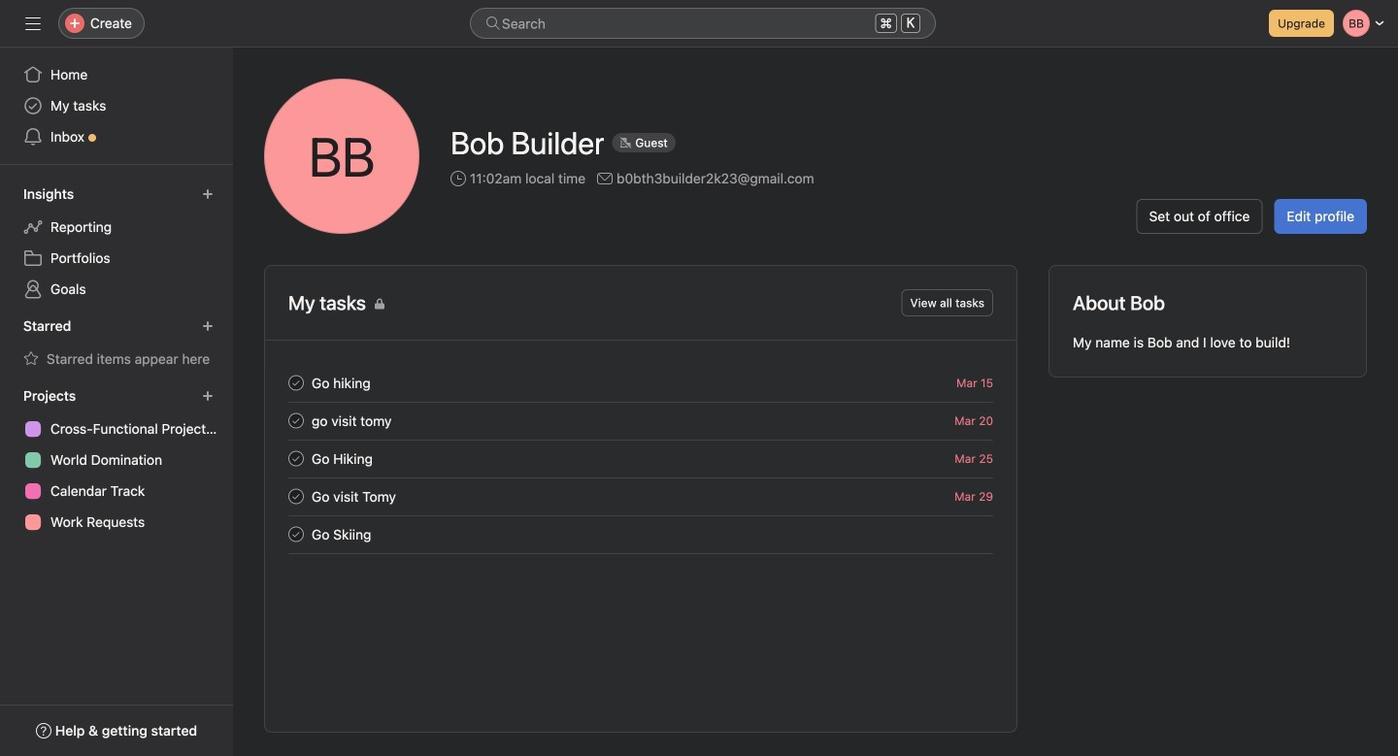 Task type: describe. For each thing, give the bounding box(es) containing it.
2 mark complete image from the top
[[284, 523, 308, 546]]

mark complete image for second list item from the bottom of the page
[[284, 485, 308, 508]]

1 mark complete image from the top
[[284, 371, 308, 395]]

add items to starred image
[[202, 320, 214, 332]]

4 list item from the top
[[265, 478, 1017, 516]]

2 list item from the top
[[265, 402, 1017, 440]]

insights element
[[0, 177, 233, 309]]

5 list item from the top
[[265, 516, 1017, 553]]

hide sidebar image
[[25, 16, 41, 31]]

projects element
[[0, 379, 233, 542]]



Task type: locate. For each thing, give the bounding box(es) containing it.
None field
[[470, 8, 936, 39]]

mark complete image
[[284, 371, 308, 395], [284, 523, 308, 546]]

mark complete checkbox for second list item from the top of the page
[[284, 409, 308, 433]]

0 vertical spatial mark complete image
[[284, 409, 308, 433]]

1 list item from the top
[[265, 364, 1017, 402]]

Search tasks, projects, and more text field
[[470, 8, 936, 39]]

1 mark complete image from the top
[[284, 409, 308, 433]]

Mark complete checkbox
[[284, 371, 308, 395], [284, 409, 308, 433], [284, 447, 308, 470], [284, 523, 308, 546]]

3 list item from the top
[[265, 440, 1017, 478]]

2 mark complete image from the top
[[284, 447, 308, 470]]

1 mark complete checkbox from the top
[[284, 371, 308, 395]]

Mark complete checkbox
[[284, 485, 308, 508]]

4 mark complete checkbox from the top
[[284, 523, 308, 546]]

2 mark complete checkbox from the top
[[284, 409, 308, 433]]

new insights image
[[202, 188, 214, 200]]

1 vertical spatial mark complete image
[[284, 447, 308, 470]]

list item
[[265, 364, 1017, 402], [265, 402, 1017, 440], [265, 440, 1017, 478], [265, 478, 1017, 516], [265, 516, 1017, 553]]

mark complete image
[[284, 409, 308, 433], [284, 447, 308, 470], [284, 485, 308, 508]]

mark complete image down mark complete option
[[284, 523, 308, 546]]

starred element
[[0, 309, 233, 379]]

mark complete checkbox for 1st list item from the top of the page
[[284, 371, 308, 395]]

3 mark complete image from the top
[[284, 485, 308, 508]]

new project or portfolio image
[[202, 390, 214, 402]]

mark complete checkbox for 1st list item from the bottom of the page
[[284, 523, 308, 546]]

mark complete image right the new project or portfolio image
[[284, 371, 308, 395]]

2 vertical spatial mark complete image
[[284, 485, 308, 508]]

mark complete checkbox for 3rd list item from the bottom
[[284, 447, 308, 470]]

mark complete image for 3rd list item from the bottom
[[284, 447, 308, 470]]

mark complete image for second list item from the top of the page
[[284, 409, 308, 433]]

0 vertical spatial mark complete image
[[284, 371, 308, 395]]

global element
[[0, 48, 233, 164]]

3 mark complete checkbox from the top
[[284, 447, 308, 470]]

1 vertical spatial mark complete image
[[284, 523, 308, 546]]



Task type: vqa. For each thing, say whether or not it's contained in the screenshot.
top Mark complete image
yes



